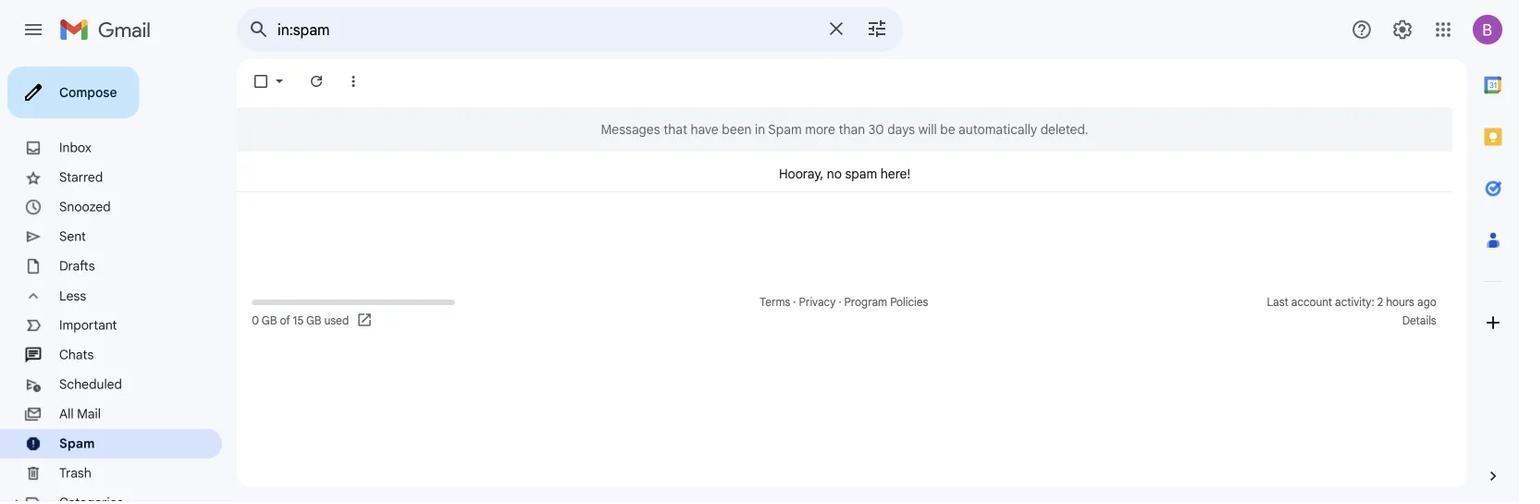 Task type: locate. For each thing, give the bounding box(es) containing it.
compose button
[[7, 67, 139, 118]]

terms
[[760, 296, 791, 310]]

of
[[280, 314, 290, 328]]

privacy
[[799, 296, 836, 310]]

0
[[252, 314, 259, 328]]

15
[[293, 314, 304, 328]]

mail
[[77, 406, 101, 423]]

last
[[1267, 296, 1289, 310]]

None checkbox
[[252, 72, 270, 91]]

· right 'terms' link
[[794, 296, 796, 310]]

refresh image
[[307, 72, 326, 91]]

inbox
[[59, 140, 92, 156]]

2 gb from the left
[[306, 314, 322, 328]]

deleted.
[[1041, 121, 1089, 138]]

last account activity: 2 hours ago details
[[1267, 296, 1437, 328]]

starred link
[[59, 169, 103, 186]]

be
[[941, 121, 956, 138]]

navigation
[[0, 59, 237, 503]]

0 gb of 15 gb used
[[252, 314, 349, 328]]

less button
[[0, 281, 222, 311]]

details
[[1403, 314, 1437, 328]]

· right privacy
[[839, 296, 842, 310]]

less
[[59, 288, 86, 304]]

tab list
[[1468, 59, 1520, 436]]

important
[[59, 317, 117, 334]]

0 vertical spatial spam
[[769, 121, 802, 138]]

spam right in
[[769, 121, 802, 138]]

account
[[1292, 296, 1333, 310]]

ago
[[1418, 296, 1437, 310]]

gb right 0
[[262, 314, 277, 328]]

advanced search options image
[[859, 10, 896, 47]]

scheduled
[[59, 377, 122, 393]]

spam up trash
[[59, 436, 95, 452]]

1 vertical spatial spam
[[59, 436, 95, 452]]

sent link
[[59, 229, 86, 245]]

privacy link
[[799, 296, 836, 310]]

all mail
[[59, 406, 101, 423]]

footer containing terms
[[237, 293, 1453, 330]]

None search field
[[237, 7, 903, 52]]

2 · from the left
[[839, 296, 842, 310]]

1 horizontal spatial spam
[[769, 121, 802, 138]]

Search mail text field
[[278, 20, 815, 39]]

have
[[691, 121, 719, 138]]

hours
[[1387, 296, 1415, 310]]

main menu image
[[22, 19, 44, 41]]

messages that have been in spam more than 30 days will be automatically deleted.
[[601, 121, 1089, 138]]

compose
[[59, 84, 117, 100]]

program
[[845, 296, 888, 310]]

support image
[[1351, 19, 1374, 41]]

more image
[[344, 72, 363, 91]]

gb
[[262, 314, 277, 328], [306, 314, 322, 328]]

footer
[[237, 293, 1453, 330]]

hooray,
[[779, 165, 824, 182]]

inbox link
[[59, 140, 92, 156]]

snoozed link
[[59, 199, 111, 215]]

0 horizontal spatial gb
[[262, 314, 277, 328]]

main content containing messages that have been in spam more than 30 days will be automatically deleted.
[[237, 107, 1453, 193]]

main content
[[237, 107, 1453, 193]]

starred
[[59, 169, 103, 186]]

spam
[[769, 121, 802, 138], [59, 436, 95, 452]]

that
[[664, 121, 688, 138]]

than
[[839, 121, 866, 138]]

1 horizontal spatial ·
[[839, 296, 842, 310]]

1 horizontal spatial gb
[[306, 314, 322, 328]]

gb right 15
[[306, 314, 322, 328]]

settings image
[[1392, 19, 1414, 41]]

will
[[919, 121, 937, 138]]

0 horizontal spatial ·
[[794, 296, 796, 310]]

scheduled link
[[59, 377, 122, 393]]

·
[[794, 296, 796, 310], [839, 296, 842, 310]]



Task type: describe. For each thing, give the bounding box(es) containing it.
drafts
[[59, 258, 95, 274]]

clear search image
[[818, 10, 855, 47]]

terms link
[[760, 296, 791, 310]]

sent
[[59, 229, 86, 245]]

chats link
[[59, 347, 94, 363]]

follow link to manage storage image
[[356, 312, 375, 330]]

drafts link
[[59, 258, 95, 274]]

program policies link
[[845, 296, 929, 310]]

terms · privacy · program policies
[[760, 296, 929, 310]]

spam
[[846, 165, 878, 182]]

navigation containing compose
[[0, 59, 237, 503]]

chats
[[59, 347, 94, 363]]

2
[[1378, 296, 1384, 310]]

important link
[[59, 317, 117, 334]]

days
[[888, 121, 915, 138]]

trash
[[59, 466, 91, 482]]

1 gb from the left
[[262, 314, 277, 328]]

all mail link
[[59, 406, 101, 423]]

in
[[755, 121, 766, 138]]

hooray, no spam here!
[[779, 165, 911, 182]]

all
[[59, 406, 74, 423]]

policies
[[891, 296, 929, 310]]

here!
[[881, 165, 911, 182]]

1 · from the left
[[794, 296, 796, 310]]

automatically
[[959, 121, 1038, 138]]

spam link
[[59, 436, 95, 452]]

been
[[722, 121, 752, 138]]

used
[[324, 314, 349, 328]]

trash link
[[59, 466, 91, 482]]

gmail image
[[59, 11, 160, 48]]

snoozed
[[59, 199, 111, 215]]

no
[[827, 165, 842, 182]]

details link
[[1403, 314, 1437, 328]]

search mail image
[[243, 13, 276, 46]]

0 horizontal spatial spam
[[59, 436, 95, 452]]

messages
[[601, 121, 660, 138]]

activity:
[[1336, 296, 1375, 310]]

more
[[805, 121, 836, 138]]

30
[[869, 121, 885, 138]]



Task type: vqa. For each thing, say whether or not it's contained in the screenshot.
This
no



